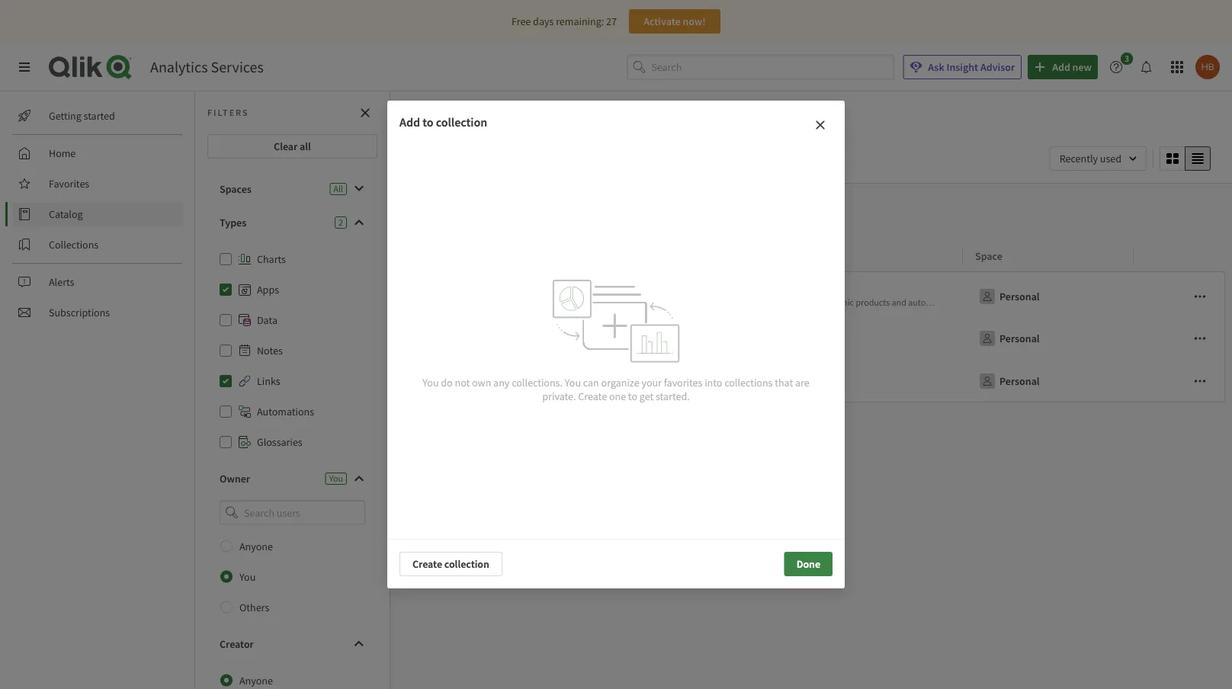 Task type: vqa. For each thing, say whether or not it's contained in the screenshot.
middle ago
no



Task type: locate. For each thing, give the bounding box(es) containing it.
the right etc.
[[1099, 297, 1114, 308]]

1 vertical spatial personal button
[[975, 326, 1043, 351]]

apps
[[257, 283, 279, 297]]

done
[[796, 557, 820, 571]]

filters region
[[390, 143, 1232, 183]]

1 vertical spatial anyone
[[239, 674, 273, 687]]

cell for 3rd personal cell from the top of the page
[[1134, 360, 1226, 403]]

collection inside button
[[444, 557, 489, 571]]

creator button
[[207, 632, 377, 656]]

home link
[[12, 141, 183, 165]]

2 vertical spatial personal button
[[975, 369, 1043, 393]]

global
[[576, 297, 600, 308]]

and right "chemicals"
[[1005, 297, 1020, 308]]

and right the products
[[892, 297, 906, 308]]

1 horizontal spatial sap
[[1188, 297, 1203, 308]]

from right the comes
[[1161, 297, 1179, 308]]

the left daughter
[[672, 297, 686, 308]]

services
[[211, 58, 264, 77]]

remaining:
[[556, 14, 604, 28]]

cell
[[1134, 271, 1226, 317], [1134, 317, 1226, 360], [1134, 360, 1226, 403]]

0 horizontal spatial the
[[672, 297, 686, 308]]

0 horizontal spatial catalog
[[49, 207, 83, 221]]

personal cell
[[963, 271, 1134, 317], [963, 317, 1134, 360], [963, 360, 1134, 403]]

personal button
[[975, 284, 1043, 309], [975, 326, 1043, 351], [975, 369, 1043, 393]]

data left the comes
[[1115, 297, 1132, 308]]

app
[[481, 284, 499, 297]]

and
[[892, 297, 906, 308], [1005, 297, 1020, 308]]

1 a from the left
[[569, 297, 574, 308]]

0 horizontal spatial procurement
[[452, 297, 502, 308]]

favorites
[[49, 177, 89, 191]]

2 from from the left
[[1161, 297, 1179, 308]]

to right add
[[422, 114, 433, 130]]

types
[[220, 216, 246, 229]]

personal button for 1st personal cell
[[975, 284, 1043, 309]]

in
[[807, 297, 814, 308]]

1 the from the left
[[672, 297, 686, 308]]

demo app - sap procurement procurement application from a global holding company. the daughter companies are active in electronic products and automotive to chemicals and pharmaceutical etc. the data comes from a sap bw syst
[[452, 284, 1232, 308]]

1 vertical spatial collection
[[444, 557, 489, 571]]

1 and from the left
[[892, 297, 906, 308]]

1 horizontal spatial create
[[578, 389, 607, 403]]

to left "chemicals"
[[954, 297, 962, 308]]

personal
[[999, 290, 1040, 303], [999, 332, 1040, 345], [999, 374, 1040, 388]]

are inside demo app - sap procurement procurement application from a global holding company. the daughter companies are active in electronic products and automotive to chemicals and pharmaceutical etc. the data comes from a sap bw syst
[[768, 297, 780, 308]]

are right that
[[795, 375, 809, 389]]

activate now!
[[644, 14, 706, 28]]

sap left the bw
[[1188, 297, 1203, 308]]

1 vertical spatial catalog
[[49, 207, 83, 221]]

to inside the you do not own any collections. you can organize your favorites into collections that are private. create one to get started.
[[628, 389, 637, 403]]

2 vertical spatial personal
[[999, 374, 1040, 388]]

1 personal button from the top
[[975, 284, 1043, 309]]

cell for second personal cell
[[1134, 317, 1226, 360]]

analytics
[[150, 58, 208, 77]]

1 horizontal spatial data
[[1115, 297, 1132, 308]]

sap
[[507, 284, 525, 297], [1188, 297, 1203, 308]]

you do not own any collections. you can organize your favorites into collections that are private. create one to get started.
[[423, 375, 809, 403]]

anyone up others
[[239, 539, 273, 553]]

0 horizontal spatial data
[[489, 374, 509, 388]]

searchbar element
[[627, 55, 894, 80]]

1 horizontal spatial a
[[1181, 297, 1186, 308]]

1 personal from the top
[[999, 290, 1040, 303]]

2 vertical spatial to
[[628, 389, 637, 403]]

collections.
[[512, 375, 563, 389]]

cell for 1st personal cell
[[1134, 271, 1226, 317]]

create
[[578, 389, 607, 403], [412, 557, 442, 571]]

can
[[583, 375, 599, 389]]

activate
[[644, 14, 681, 28]]

0 vertical spatial data
[[1115, 297, 1132, 308]]

anyone down creator
[[239, 674, 273, 687]]

1 cell from the top
[[1134, 271, 1226, 317]]

1 vertical spatial create
[[412, 557, 442, 571]]

anyone
[[239, 539, 273, 553], [239, 674, 273, 687]]

data
[[1115, 297, 1132, 308], [489, 374, 509, 388]]

1 vertical spatial data
[[489, 374, 509, 388]]

favorites
[[664, 375, 702, 389]]

to left get on the bottom right
[[628, 389, 637, 403]]

a left the bw
[[1181, 297, 1186, 308]]

0 horizontal spatial and
[[892, 297, 906, 308]]

1 vertical spatial are
[[795, 375, 809, 389]]

2 cell from the top
[[1134, 317, 1226, 360]]

create inside the you do not own any collections. you can organize your favorites into collections that are private. create one to get started.
[[578, 389, 607, 403]]

3 cell from the top
[[1134, 360, 1226, 403]]

1 horizontal spatial are
[[795, 375, 809, 389]]

others
[[239, 600, 269, 614]]

0 horizontal spatial sap
[[507, 284, 525, 297]]

1 horizontal spatial the
[[1099, 297, 1114, 308]]

1 horizontal spatial from
[[1161, 297, 1179, 308]]

0 horizontal spatial to
[[422, 114, 433, 130]]

active
[[782, 297, 805, 308]]

are left active
[[768, 297, 780, 308]]

activate now! link
[[629, 9, 720, 34]]

3 personal button from the top
[[975, 369, 1043, 393]]

1 from from the left
[[549, 297, 567, 308]]

1 vertical spatial personal
[[999, 332, 1040, 345]]

2 horizontal spatial to
[[954, 297, 962, 308]]

subscriptions link
[[12, 300, 183, 325]]

from
[[549, 297, 567, 308], [1161, 297, 1179, 308]]

0 vertical spatial personal
[[999, 290, 1040, 303]]

from left 'global'
[[549, 297, 567, 308]]

procurement
[[527, 284, 587, 297], [452, 297, 502, 308]]

1 anyone from the top
[[239, 539, 273, 553]]

0 horizontal spatial create
[[412, 557, 442, 571]]

2 the from the left
[[1099, 297, 1114, 308]]

a
[[569, 297, 574, 308], [1181, 297, 1186, 308]]

2 and from the left
[[1005, 297, 1020, 308]]

app
[[512, 374, 529, 388]]

bw
[[1204, 297, 1217, 308]]

owner option group
[[207, 531, 377, 623]]

1 horizontal spatial to
[[628, 389, 637, 403]]

1 vertical spatial to
[[954, 297, 962, 308]]

pharmaceutical
[[1022, 297, 1082, 308]]

a left 'global'
[[569, 297, 574, 308]]

are
[[768, 297, 780, 308], [795, 375, 809, 389]]

2 personal button from the top
[[975, 326, 1043, 351]]

into
[[705, 375, 722, 389]]

data left app
[[489, 374, 509, 388]]

0 vertical spatial anyone
[[239, 539, 273, 553]]

0 horizontal spatial a
[[569, 297, 574, 308]]

do
[[441, 375, 453, 389]]

automations
[[257, 405, 314, 419]]

3 personal from the top
[[999, 374, 1040, 388]]

collections
[[724, 375, 773, 389]]

2 personal from the top
[[999, 332, 1040, 345]]

0 vertical spatial are
[[768, 297, 780, 308]]

0 vertical spatial personal button
[[975, 284, 1043, 309]]

0 horizontal spatial from
[[549, 297, 567, 308]]

procurement left "application"
[[452, 297, 502, 308]]

get
[[639, 389, 654, 403]]

1 horizontal spatial and
[[1005, 297, 1020, 308]]

create inside create collection button
[[412, 557, 442, 571]]

Search text field
[[651, 55, 894, 80]]

all
[[300, 140, 311, 153]]

1 horizontal spatial catalog
[[409, 111, 469, 133]]

sap right -
[[507, 284, 525, 297]]

2 a from the left
[[1181, 297, 1186, 308]]

to
[[422, 114, 433, 130], [954, 297, 962, 308], [628, 389, 637, 403]]

catalog
[[409, 111, 469, 133], [49, 207, 83, 221]]

0 vertical spatial create
[[578, 389, 607, 403]]

procurement right -
[[527, 284, 587, 297]]

0 horizontal spatial are
[[768, 297, 780, 308]]



Task type: describe. For each thing, give the bounding box(es) containing it.
analytics services element
[[150, 58, 264, 77]]

switch view group
[[1160, 146, 1211, 171]]

favorites link
[[12, 172, 183, 196]]

analytics services
[[150, 58, 264, 77]]

0 vertical spatial collection
[[436, 114, 487, 130]]

-
[[501, 284, 505, 297]]

sample
[[452, 374, 487, 388]]

not
[[455, 375, 470, 389]]

collections
[[49, 238, 99, 252]]

0 vertical spatial catalog
[[409, 111, 469, 133]]

now!
[[683, 14, 706, 28]]

that
[[775, 375, 793, 389]]

getting started link
[[12, 104, 183, 128]]

etc.
[[1083, 297, 1097, 308]]

alerts
[[49, 275, 74, 289]]

sample data app button
[[422, 366, 957, 396]]

to inside demo app - sap procurement procurement application from a global holding company. the daughter companies are active in electronic products and automotive to chemicals and pharmaceutical etc. the data comes from a sap bw syst
[[954, 297, 962, 308]]

1 personal cell from the top
[[963, 271, 1134, 317]]

chemicals
[[964, 297, 1003, 308]]

automotive
[[908, 297, 952, 308]]

one
[[609, 389, 626, 403]]

3 personal cell from the top
[[963, 360, 1134, 403]]

space
[[975, 249, 1002, 263]]

sample data app
[[452, 374, 529, 388]]

27
[[606, 14, 617, 28]]

private.
[[542, 389, 576, 403]]

free
[[512, 14, 531, 28]]

started
[[84, 109, 115, 123]]

holding
[[601, 297, 631, 308]]

close sidebar menu image
[[18, 61, 30, 73]]

recently used image
[[1050, 146, 1147, 171]]

getting started
[[49, 109, 115, 123]]

close image
[[814, 119, 826, 131]]

owner
[[220, 472, 250, 486]]

add to collection dialog
[[387, 101, 845, 589]]

create collection button
[[399, 552, 502, 576]]

comes
[[1134, 297, 1159, 308]]

demo
[[452, 284, 479, 297]]

company.
[[632, 297, 670, 308]]

advisor
[[980, 60, 1015, 74]]

create collection
[[412, 557, 489, 571]]

done button
[[784, 552, 833, 576]]

you inside owner option group
[[239, 570, 256, 584]]

add to collection
[[399, 114, 487, 130]]

1 horizontal spatial procurement
[[527, 284, 587, 297]]

anyone inside owner option group
[[239, 539, 273, 553]]

products
[[856, 297, 890, 308]]

2
[[339, 217, 343, 228]]

subscriptions
[[49, 306, 110, 319]]

clear
[[274, 140, 298, 153]]

navigation pane element
[[0, 98, 194, 331]]

companies
[[725, 297, 766, 308]]

your
[[641, 375, 662, 389]]

own
[[472, 375, 491, 389]]

started.
[[656, 389, 690, 403]]

collections link
[[12, 233, 183, 257]]

organize
[[601, 375, 639, 389]]

2 personal cell from the top
[[963, 317, 1134, 360]]

data
[[257, 313, 277, 327]]

personal button for second personal cell
[[975, 326, 1043, 351]]

data inside demo app - sap procurement procurement application from a global holding company. the daughter companies are active in electronic products and automotive to chemicals and pharmaceutical etc. the data comes from a sap bw syst
[[1115, 297, 1132, 308]]

ask
[[928, 60, 944, 74]]

catalog inside catalog link
[[49, 207, 83, 221]]

links
[[257, 374, 280, 388]]

0 vertical spatial to
[[422, 114, 433, 130]]

free days remaining: 27
[[512, 14, 617, 28]]

ask insight advisor
[[928, 60, 1015, 74]]

personal button for 3rd personal cell from the top of the page
[[975, 369, 1043, 393]]

alerts link
[[12, 270, 183, 294]]

glossaries
[[257, 435, 302, 449]]

days
[[533, 14, 554, 28]]

filters
[[207, 107, 249, 119]]

creator
[[220, 637, 254, 651]]

ask insight advisor button
[[903, 55, 1022, 79]]

clear all button
[[207, 134, 377, 159]]

2 anyone from the top
[[239, 674, 273, 687]]

catalog link
[[12, 202, 183, 226]]

getting
[[49, 109, 81, 123]]

insight
[[947, 60, 978, 74]]

add
[[399, 114, 420, 130]]

application
[[504, 297, 547, 308]]

syst
[[1219, 297, 1232, 308]]

daughter
[[688, 297, 723, 308]]

home
[[49, 146, 76, 160]]

notes
[[257, 344, 283, 358]]

data inside button
[[489, 374, 509, 388]]

electronic
[[816, 297, 854, 308]]

personal for 3rd personal cell from the top of the page
[[999, 374, 1040, 388]]

clear all
[[274, 140, 311, 153]]

are inside the you do not own any collections. you can organize your favorites into collections that are private. create one to get started.
[[795, 375, 809, 389]]

personal for 1st personal cell
[[999, 290, 1040, 303]]

personal for second personal cell
[[999, 332, 1040, 345]]

any
[[493, 375, 510, 389]]

charts
[[257, 252, 286, 266]]



